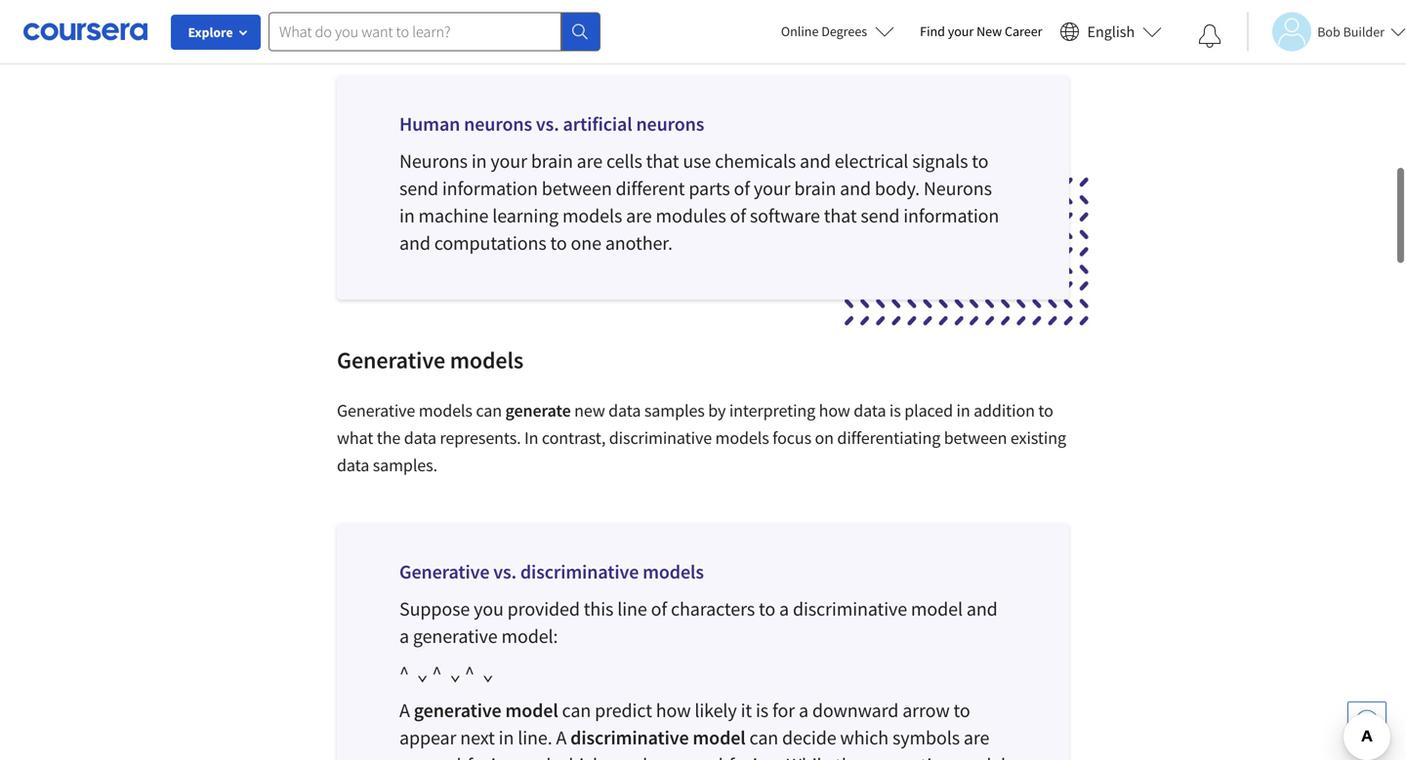 Task type: locate. For each thing, give the bounding box(es) containing it.
None search field
[[269, 12, 601, 51]]

between down cells
[[542, 176, 612, 201]]

0 horizontal spatial your
[[491, 149, 527, 173]]

0 vertical spatial a
[[399, 699, 410, 723]]

the inside can decide which symbols are upward-facing and which are downward-facing. while the generative mode
[[835, 753, 862, 761]]

can
[[476, 400, 502, 422], [562, 699, 591, 723], [750, 726, 779, 751]]

discriminative inside new data samples by interpreting how data is placed in addition to what the data represents. in contrast, discriminative models focus on differentiating between existing data samples.
[[609, 427, 712, 449]]

0 horizontal spatial neurons
[[464, 112, 532, 136]]

in up facing
[[499, 726, 514, 751]]

generate
[[505, 400, 571, 422]]

generative up next
[[414, 699, 502, 723]]

1 vertical spatial which
[[555, 753, 603, 761]]

focus
[[773, 427, 812, 449]]

neurons up use
[[636, 112, 704, 136]]

0 horizontal spatial vs.
[[493, 560, 517, 585]]

find your new career
[[920, 22, 1043, 40]]

1 horizontal spatial neurons
[[636, 112, 704, 136]]

data down what
[[337, 455, 369, 477]]

neurons down signals
[[924, 176, 992, 201]]

models up generative models can generate
[[450, 346, 524, 375]]

send up machine
[[399, 176, 438, 201]]

1 horizontal spatial ⌄
[[449, 662, 461, 686]]

1 horizontal spatial model
[[693, 726, 746, 751]]

a right for
[[799, 699, 809, 723]]

⌄
[[417, 662, 428, 686], [449, 662, 461, 686], [482, 662, 494, 686]]

0 vertical spatial vs.
[[536, 112, 559, 136]]

addition
[[974, 400, 1035, 422]]

can up facing.
[[750, 726, 779, 751]]

which down downward
[[840, 726, 889, 751]]

and inside suppose you provided this line of characters to a discriminative model and a generative model:
[[967, 597, 998, 622]]

facing.
[[729, 753, 783, 761]]

brain down human neurons vs. artificial neurons
[[531, 149, 573, 173]]

neurons in your brain are cells that use chemicals and electrical signals to send information between different parts of your brain and body. neurons in machine learning models are modules of software that send information and computations to one another.
[[399, 149, 999, 255]]

human neurons vs. artificial neurons
[[399, 112, 704, 136]]

1 vertical spatial model
[[505, 699, 558, 723]]

2 ⌄ from the left
[[449, 662, 461, 686]]

neurons right human
[[464, 112, 532, 136]]

2 horizontal spatial model
[[911, 597, 963, 622]]

0 horizontal spatial ⌄
[[417, 662, 428, 686]]

models down 'by'
[[715, 427, 769, 449]]

a up appear
[[399, 699, 410, 723]]

0 vertical spatial between
[[542, 176, 612, 201]]

vs. left artificial in the left top of the page
[[536, 112, 559, 136]]

1 horizontal spatial your
[[754, 176, 791, 201]]

on
[[815, 427, 834, 449]]

neurons down human
[[399, 149, 468, 173]]

in
[[524, 427, 539, 449]]

0 horizontal spatial between
[[542, 176, 612, 201]]

predict
[[595, 699, 652, 723]]

2 vertical spatial a
[[799, 699, 809, 723]]

generative
[[413, 625, 498, 649], [414, 699, 502, 723], [866, 753, 950, 761]]

in
[[472, 149, 487, 173], [399, 204, 415, 228], [957, 400, 970, 422], [499, 726, 514, 751]]

model:
[[501, 625, 558, 649]]

symbols
[[893, 726, 960, 751]]

1 vertical spatial that
[[824, 204, 857, 228]]

0 horizontal spatial model
[[505, 699, 558, 723]]

1 horizontal spatial that
[[824, 204, 857, 228]]

2 horizontal spatial ⌄
[[482, 662, 494, 686]]

how
[[819, 400, 850, 422], [656, 699, 691, 723]]

1 horizontal spatial between
[[944, 427, 1007, 449]]

between
[[542, 176, 612, 201], [944, 427, 1007, 449]]

generative down suppose
[[413, 625, 498, 649]]

likely
[[695, 699, 737, 723]]

of
[[734, 176, 750, 201], [730, 204, 746, 228], [651, 597, 667, 622]]

1 horizontal spatial which
[[840, 726, 889, 751]]

characters
[[671, 597, 755, 622]]

downward
[[812, 699, 899, 723]]

one
[[571, 231, 602, 255]]

1 vertical spatial send
[[861, 204, 900, 228]]

1 vertical spatial a
[[399, 625, 409, 649]]

of right line
[[651, 597, 667, 622]]

generative
[[337, 346, 445, 375], [337, 400, 415, 422], [399, 560, 490, 585]]

model
[[911, 597, 963, 622], [505, 699, 558, 723], [693, 726, 746, 751]]

0 vertical spatial generative
[[337, 346, 445, 375]]

0 vertical spatial model
[[911, 597, 963, 622]]

of down parts
[[730, 204, 746, 228]]

0 vertical spatial how
[[819, 400, 850, 422]]

can inside can decide which symbols are upward-facing and which are downward-facing. while the generative mode
[[750, 726, 779, 751]]

brain up software
[[794, 176, 836, 201]]

2 vertical spatial generative
[[399, 560, 490, 585]]

1 horizontal spatial vs.
[[536, 112, 559, 136]]

1 horizontal spatial can
[[562, 699, 591, 723]]

generative up what
[[337, 400, 415, 422]]

downward-
[[637, 753, 729, 761]]

the inside new data samples by interpreting how data is placed in addition to what the data represents. in contrast, discriminative models focus on differentiating between existing data samples.
[[377, 427, 401, 449]]

online degrees button
[[766, 10, 910, 53]]

1 vertical spatial the
[[835, 753, 862, 761]]

your
[[948, 22, 974, 40], [491, 149, 527, 173], [754, 176, 791, 201]]

1 horizontal spatial the
[[835, 753, 862, 761]]

bob builder button
[[1247, 12, 1406, 51]]

information down signals
[[904, 204, 999, 228]]

how inside new data samples by interpreting how data is placed in addition to what the data represents. in contrast, discriminative models focus on differentiating between existing data samples.
[[819, 400, 850, 422]]

1 horizontal spatial neurons
[[924, 176, 992, 201]]

2 horizontal spatial a
[[799, 699, 809, 723]]

generative for generative models can generate
[[337, 400, 415, 422]]

are
[[577, 149, 603, 173], [626, 204, 652, 228], [964, 726, 990, 751], [607, 753, 633, 761]]

0 horizontal spatial how
[[656, 699, 691, 723]]

in up machine
[[472, 149, 487, 173]]

1 vertical spatial your
[[491, 149, 527, 173]]

that right software
[[824, 204, 857, 228]]

suppose
[[399, 597, 470, 622]]

brain
[[531, 149, 573, 173], [794, 176, 836, 201]]

a inside can predict how likely it is for a downward arrow to appear next in line. a
[[556, 726, 567, 751]]

your right find
[[948, 22, 974, 40]]

generative up suppose
[[399, 560, 490, 585]]

between down addition
[[944, 427, 1007, 449]]

in inside new data samples by interpreting how data is placed in addition to what the data represents. in contrast, discriminative models focus on differentiating between existing data samples.
[[957, 400, 970, 422]]

information up learning
[[442, 176, 538, 201]]

career
[[1005, 22, 1043, 40]]

the for while
[[835, 753, 862, 761]]

and
[[800, 149, 831, 173], [840, 176, 871, 201], [399, 231, 431, 255], [967, 597, 998, 622], [520, 753, 551, 761]]

2 horizontal spatial can
[[750, 726, 779, 751]]

send down body.
[[861, 204, 900, 228]]

a
[[399, 699, 410, 723], [556, 726, 567, 751]]

1 vertical spatial is
[[756, 699, 769, 723]]

is up differentiating
[[890, 400, 901, 422]]

0 vertical spatial generative
[[413, 625, 498, 649]]

2 vertical spatial model
[[693, 726, 746, 751]]

discriminative model
[[571, 726, 750, 751]]

can predict how likely it is for a downward arrow to appear next in line. a
[[399, 699, 970, 751]]

a down suppose
[[399, 625, 409, 649]]

0 vertical spatial the
[[377, 427, 401, 449]]

0 horizontal spatial which
[[555, 753, 603, 761]]

0 horizontal spatial a
[[399, 699, 410, 723]]

software
[[750, 204, 820, 228]]

to up the existing
[[1039, 400, 1054, 422]]

it
[[741, 699, 752, 723]]

bob
[[1318, 23, 1341, 41]]

builder
[[1343, 23, 1385, 41]]

2 vertical spatial can
[[750, 726, 779, 751]]

can for can decide which symbols are upward-facing and which are downward-facing. while the generative mode
[[750, 726, 779, 751]]

1 vertical spatial brain
[[794, 176, 836, 201]]

is
[[890, 400, 901, 422], [756, 699, 769, 723]]

to
[[972, 149, 989, 173], [550, 231, 567, 255], [1039, 400, 1054, 422], [759, 597, 776, 622], [954, 699, 970, 723]]

1 horizontal spatial is
[[890, 400, 901, 422]]

generative up generative models can generate
[[337, 346, 445, 375]]

in inside can predict how likely it is for a downward arrow to appear next in line. a
[[499, 726, 514, 751]]

upward-
[[399, 753, 467, 761]]

0 horizontal spatial that
[[646, 149, 679, 173]]

the right while
[[835, 753, 862, 761]]

1 vertical spatial between
[[944, 427, 1007, 449]]

data
[[609, 400, 641, 422], [854, 400, 886, 422], [404, 427, 436, 449], [337, 455, 369, 477]]

2 vertical spatial of
[[651, 597, 667, 622]]

vs.
[[536, 112, 559, 136], [493, 560, 517, 585]]

your down human neurons vs. artificial neurons
[[491, 149, 527, 173]]

1 horizontal spatial information
[[904, 204, 999, 228]]

generative inside can decide which symbols are upward-facing and which are downward-facing. while the generative mode
[[866, 753, 950, 761]]

0 horizontal spatial the
[[377, 427, 401, 449]]

of down chemicals
[[734, 176, 750, 201]]

the
[[377, 427, 401, 449], [835, 753, 862, 761]]

generative down symbols
[[866, 753, 950, 761]]

1 horizontal spatial how
[[819, 400, 850, 422]]

new
[[977, 22, 1002, 40]]

models inside new data samples by interpreting how data is placed in addition to what the data represents. in contrast, discriminative models focus on differentiating between existing data samples.
[[715, 427, 769, 449]]

0 vertical spatial brain
[[531, 149, 573, 173]]

which down predict
[[555, 753, 603, 761]]

learning
[[492, 204, 559, 228]]

a
[[779, 597, 789, 622], [399, 625, 409, 649], [799, 699, 809, 723]]

0 horizontal spatial neurons
[[399, 149, 468, 173]]

1 vertical spatial vs.
[[493, 560, 517, 585]]

how up on
[[819, 400, 850, 422]]

1 vertical spatial can
[[562, 699, 591, 723]]

2 vertical spatial generative
[[866, 753, 950, 761]]

send
[[399, 176, 438, 201], [861, 204, 900, 228]]

arrow
[[903, 699, 950, 723]]

how up discriminative model
[[656, 699, 691, 723]]

vs. up you
[[493, 560, 517, 585]]

between inside neurons in your brain are cells that use chemicals and electrical signals to send information between different parts of your brain and body. neurons in machine learning models are modules of software that send information and computations to one another.
[[542, 176, 612, 201]]

3 ⌄ from the left
[[482, 662, 494, 686]]

degrees
[[822, 22, 867, 40]]

models up one
[[562, 204, 622, 228]]

to inside suppose you provided this line of characters to a discriminative model and a generative model:
[[759, 597, 776, 622]]

the up samples.
[[377, 427, 401, 449]]

are down discriminative model
[[607, 753, 633, 761]]

a right line.
[[556, 726, 567, 751]]

can inside can predict how likely it is for a downward arrow to appear next in line. a
[[562, 699, 591, 723]]

to right characters
[[759, 597, 776, 622]]

is right it
[[756, 699, 769, 723]]

to right arrow
[[954, 699, 970, 723]]

0 vertical spatial which
[[840, 726, 889, 751]]

samples.
[[373, 455, 438, 477]]

1 vertical spatial how
[[656, 699, 691, 723]]

1 vertical spatial a
[[556, 726, 567, 751]]

0 vertical spatial can
[[476, 400, 502, 422]]

0 vertical spatial is
[[890, 400, 901, 422]]

are left cells
[[577, 149, 603, 173]]

0 vertical spatial information
[[442, 176, 538, 201]]

1 horizontal spatial a
[[556, 726, 567, 751]]

1 vertical spatial generative
[[337, 400, 415, 422]]

information
[[442, 176, 538, 201], [904, 204, 999, 228]]

generative vs. discriminative models
[[399, 560, 704, 585]]

What do you want to learn? text field
[[269, 12, 562, 51]]

0 horizontal spatial can
[[476, 400, 502, 422]]

online degrees
[[781, 22, 867, 40]]

which
[[840, 726, 889, 751], [555, 753, 603, 761]]

0 vertical spatial a
[[779, 597, 789, 622]]

discriminative
[[609, 427, 712, 449], [520, 560, 639, 585], [793, 597, 907, 622], [571, 726, 689, 751]]

neurons
[[399, 149, 468, 173], [924, 176, 992, 201]]

models
[[562, 204, 622, 228], [450, 346, 524, 375], [419, 400, 473, 422], [715, 427, 769, 449], [643, 560, 704, 585]]

is inside can predict how likely it is for a downward arrow to appear next in line. a
[[756, 699, 769, 723]]

1 vertical spatial information
[[904, 204, 999, 228]]

can for can predict how likely it is for a downward arrow to appear next in line. a
[[562, 699, 591, 723]]

your up software
[[754, 176, 791, 201]]

are up the another.
[[626, 204, 652, 228]]

between inside new data samples by interpreting how data is placed in addition to what the data represents. in contrast, discriminative models focus on differentiating between existing data samples.
[[944, 427, 1007, 449]]

can up represents.
[[476, 400, 502, 422]]

neurons
[[464, 112, 532, 136], [636, 112, 704, 136]]

0 horizontal spatial is
[[756, 699, 769, 723]]

represents.
[[440, 427, 521, 449]]

how inside can predict how likely it is for a downward arrow to appear next in line. a
[[656, 699, 691, 723]]

0 horizontal spatial send
[[399, 176, 438, 201]]

a right characters
[[779, 597, 789, 622]]

can left predict
[[562, 699, 591, 723]]

that up different
[[646, 149, 679, 173]]

2 vertical spatial your
[[754, 176, 791, 201]]

in right placed
[[957, 400, 970, 422]]

0 vertical spatial that
[[646, 149, 679, 173]]

0 vertical spatial your
[[948, 22, 974, 40]]

generative inside suppose you provided this line of characters to a discriminative model and a generative model:
[[413, 625, 498, 649]]



Task type: vqa. For each thing, say whether or not it's contained in the screenshot.
Generative models's Generative
yes



Task type: describe. For each thing, give the bounding box(es) containing it.
while
[[787, 753, 831, 761]]

contrast,
[[542, 427, 606, 449]]

line.
[[518, 726, 552, 751]]

of inside suppose you provided this line of characters to a discriminative model and a generative model:
[[651, 597, 667, 622]]

show notifications image
[[1199, 24, 1222, 48]]

computations
[[434, 231, 547, 255]]

decide
[[782, 726, 837, 751]]

signals
[[912, 149, 968, 173]]

generative for generative vs. discriminative models
[[399, 560, 490, 585]]

cells
[[607, 149, 642, 173]]

1 horizontal spatial brain
[[794, 176, 836, 201]]

generative models can generate
[[337, 400, 571, 422]]

0 horizontal spatial information
[[442, 176, 538, 201]]

0 horizontal spatial a
[[399, 625, 409, 649]]

machine
[[419, 204, 489, 228]]

artificial
[[563, 112, 632, 136]]

coursera image
[[23, 16, 147, 47]]

body.
[[875, 176, 920, 201]]

1 vertical spatial neurons
[[924, 176, 992, 201]]

facing
[[467, 753, 516, 761]]

explore button
[[171, 15, 261, 50]]

to inside can predict how likely it is for a downward arrow to appear next in line. a
[[954, 699, 970, 723]]

use
[[683, 149, 711, 173]]

human
[[399, 112, 460, 136]]

you
[[474, 597, 504, 622]]

^  ⌄ ^  ⌄ ^  ⌄
[[399, 662, 494, 686]]

samples
[[644, 400, 705, 422]]

a generative model
[[399, 699, 562, 723]]

by
[[708, 400, 726, 422]]

appear
[[399, 726, 456, 751]]

models up characters
[[643, 560, 704, 585]]

parts
[[689, 176, 730, 201]]

0 vertical spatial of
[[734, 176, 750, 201]]

models inside neurons in your brain are cells that use chemicals and electrical signals to send information between different parts of your brain and body. neurons in machine learning models are modules of software that send information and computations to one another.
[[562, 204, 622, 228]]

generative models
[[337, 346, 524, 375]]

to right signals
[[972, 149, 989, 173]]

new data samples by interpreting how data is placed in addition to what the data represents. in contrast, discriminative models focus on differentiating between existing data samples.
[[337, 400, 1066, 477]]

data up differentiating
[[854, 400, 886, 422]]

electrical
[[835, 149, 909, 173]]

1 neurons from the left
[[464, 112, 532, 136]]

for
[[772, 699, 795, 723]]

explore
[[188, 23, 233, 41]]

generative for generative models
[[337, 346, 445, 375]]

interpreting
[[729, 400, 816, 422]]

different
[[616, 176, 685, 201]]

english button
[[1052, 0, 1170, 63]]

to inside new data samples by interpreting how data is placed in addition to what the data represents. in contrast, discriminative models focus on differentiating between existing data samples.
[[1039, 400, 1054, 422]]

1 vertical spatial generative
[[414, 699, 502, 723]]

placed
[[905, 400, 953, 422]]

is inside new data samples by interpreting how data is placed in addition to what the data represents. in contrast, discriminative models focus on differentiating between existing data samples.
[[890, 400, 901, 422]]

2 horizontal spatial your
[[948, 22, 974, 40]]

another.
[[605, 231, 673, 255]]

are right symbols
[[964, 726, 990, 751]]

new
[[574, 400, 605, 422]]

2 neurons from the left
[[636, 112, 704, 136]]

bob builder
[[1318, 23, 1385, 41]]

models up represents.
[[419, 400, 473, 422]]

help center image
[[1356, 710, 1379, 733]]

differentiating
[[837, 427, 941, 449]]

online
[[781, 22, 819, 40]]

find
[[920, 22, 945, 40]]

data right new
[[609, 400, 641, 422]]

discriminative inside suppose you provided this line of characters to a discriminative model and a generative model:
[[793, 597, 907, 622]]

0 vertical spatial neurons
[[399, 149, 468, 173]]

what
[[337, 427, 373, 449]]

english
[[1088, 22, 1135, 42]]

and inside can decide which symbols are upward-facing and which are downward-facing. while the generative mode
[[520, 753, 551, 761]]

this
[[584, 597, 614, 622]]

1 horizontal spatial a
[[779, 597, 789, 622]]

1 ⌄ from the left
[[417, 662, 428, 686]]

can decide which symbols are upward-facing and which are downward-facing. while the generative mode
[[399, 726, 1006, 761]]

1 vertical spatial of
[[730, 204, 746, 228]]

suppose you provided this line of characters to a discriminative model and a generative model:
[[399, 597, 998, 649]]

find your new career link
[[910, 20, 1052, 44]]

chemicals
[[715, 149, 796, 173]]

0 vertical spatial send
[[399, 176, 438, 201]]

provided
[[508, 597, 580, 622]]

a inside can predict how likely it is for a downward arrow to appear next in line. a
[[799, 699, 809, 723]]

line
[[617, 597, 647, 622]]

next
[[460, 726, 495, 751]]

model inside suppose you provided this line of characters to a discriminative model and a generative model:
[[911, 597, 963, 622]]

0 horizontal spatial brain
[[531, 149, 573, 173]]

data up samples.
[[404, 427, 436, 449]]

existing
[[1011, 427, 1066, 449]]

the for what
[[377, 427, 401, 449]]

1 horizontal spatial send
[[861, 204, 900, 228]]

modules
[[656, 204, 726, 228]]

to left one
[[550, 231, 567, 255]]

in left machine
[[399, 204, 415, 228]]



